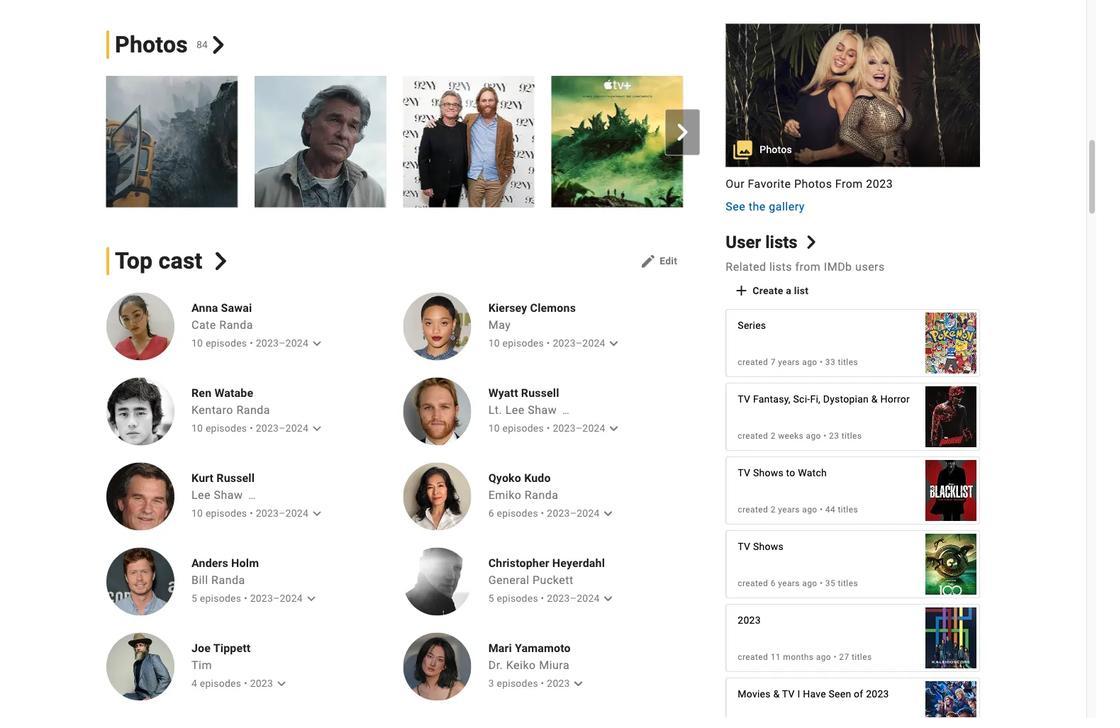 Task type: describe. For each thing, give the bounding box(es) containing it.
anders holm link
[[192, 557, 316, 571]]

10 episodes • 2023–2024 button for wyatt russell lt. lee shaw …
[[489, 420, 623, 437]]

2023–2024 for wyatt russell lt. lee shaw …
[[553, 423, 606, 435]]

see
[[726, 200, 746, 214]]

5 episodes • 2023–2024 for puckett
[[489, 593, 600, 605]]

2023–2024 for christopher heyerdahl general puckett
[[547, 593, 600, 605]]

chevron right inline image inside the user lists 'link'
[[805, 236, 819, 249]]

created 2 weeks ago • 23 titles
[[738, 432, 863, 442]]

ren
[[192, 387, 212, 400]]

kiersey clemons image
[[404, 293, 472, 361]]

episodes for lt.
[[503, 423, 544, 435]]

our favorite photos from 2023 link
[[726, 176, 981, 193]]

chevron right inline image inside top cast link
[[212, 252, 230, 271]]

0 horizontal spatial photos
[[115, 31, 188, 58]]

• down puckett
[[541, 593, 545, 605]]

• down 'miura'
[[541, 678, 545, 690]]

anders holm image
[[106, 548, 175, 616]]

keiko
[[507, 659, 536, 673]]

wyatt russell link
[[489, 386, 619, 401]]

add image
[[733, 283, 750, 300]]

edit
[[660, 255, 678, 267]]

movies & tv i have seen of 2023
[[738, 689, 890, 701]]

created for series
[[738, 358, 769, 368]]

• left 27
[[834, 653, 837, 663]]

23
[[830, 432, 840, 442]]

episodes for may
[[503, 338, 544, 349]]

fi,
[[811, 394, 821, 405]]

related
[[726, 260, 767, 274]]

created for tv shows
[[738, 579, 769, 589]]

3 episodes • 2023
[[489, 678, 570, 690]]

tim link
[[192, 659, 212, 673]]

0 horizontal spatial chevron right inline image
[[210, 36, 228, 54]]

randa for kudo
[[525, 489, 559, 502]]

arrow image for kiersey clemons may
[[606, 335, 623, 352]]

2023 down joe tippett link
[[250, 678, 273, 690]]

anders holm bill randa
[[192, 557, 259, 588]]

2023 right from
[[867, 177, 894, 191]]

top cast
[[115, 248, 203, 275]]

users
[[856, 260, 886, 274]]

tim
[[192, 659, 212, 673]]

2023–2024 for anna sawai cate randa
[[256, 338, 309, 349]]

arrow image for christopher heyerdahl general puckett
[[600, 591, 617, 608]]

joe tippett tim
[[192, 642, 251, 673]]

anna
[[192, 302, 218, 315]]

shows for tv shows
[[754, 541, 784, 553]]

top
[[115, 248, 153, 275]]

edit image
[[640, 253, 657, 270]]

5 episodes • 2023–2024 for randa
[[192, 593, 303, 605]]

10 down lt.
[[489, 423, 500, 435]]

mari
[[489, 642, 512, 656]]

of
[[855, 689, 864, 701]]

dystopian
[[824, 394, 869, 405]]

qyoko kudo image
[[404, 463, 472, 531]]

10 episodes • 2023–2024 for cate randa
[[192, 338, 309, 349]]

bill
[[192, 574, 208, 588]]

• left 33
[[820, 358, 824, 368]]

kiersey
[[489, 302, 528, 315]]

cate randa link
[[192, 319, 253, 332]]

years for series
[[779, 358, 801, 368]]

randa for holm
[[212, 574, 245, 588]]

christopher heyerdahl image
[[404, 548, 472, 616]]

lists for related
[[770, 260, 793, 274]]

2 for shows
[[771, 505, 776, 515]]

2023 down created 6 years ago • 35 titles
[[738, 615, 761, 627]]

christopher heyerdahl link
[[489, 557, 613, 571]]

4 episodes • 2023
[[192, 678, 273, 690]]

• down lt. lee shaw link
[[547, 423, 551, 435]]

1 horizontal spatial &
[[872, 394, 878, 405]]

cast
[[159, 248, 203, 275]]

created 2 years ago • 44 titles
[[738, 505, 859, 515]]

cate
[[192, 319, 216, 332]]

… inside wyatt russell lt. lee shaw …
[[563, 405, 570, 417]]

list
[[795, 285, 809, 297]]

episodes for dr.
[[497, 678, 539, 690]]

1 monarch: legacy of monsters (2023) image from the left
[[107, 76, 238, 208]]

heyerdahl
[[553, 557, 605, 571]]

top cast link
[[106, 247, 230, 276]]

2023–2024 for kiersey clemons may
[[553, 338, 606, 349]]

user lists link
[[726, 232, 819, 253]]

kudo
[[525, 472, 551, 485]]

christopher heyerdahl general puckett
[[489, 557, 605, 588]]

arrow image for wyatt russell lt. lee shaw …
[[606, 420, 623, 437]]

arrow image for ren watabe kentaro randa
[[309, 420, 326, 437]]

russell for shaw
[[217, 472, 255, 485]]

charlie cox in daredevil (2015) image
[[926, 380, 977, 455]]

5 episodes • 2023–2024 button for puckett
[[489, 591, 617, 608]]

ago for tv shows to watch
[[803, 505, 818, 515]]

user
[[726, 232, 762, 253]]

randa for watabe
[[237, 404, 270, 417]]

wyatt
[[489, 387, 519, 400]]

joe tippett image
[[106, 633, 175, 702]]

clemons
[[531, 302, 576, 315]]

episodes for lee
[[206, 508, 247, 520]]

wyatt russell lt. lee shaw …
[[489, 387, 570, 417]]

shaw inside kurt russell lee shaw …
[[214, 489, 243, 502]]

2023–2024 for qyoko kudo emiko randa
[[547, 508, 600, 520]]

from
[[836, 177, 864, 191]]

arrow image for anna sawai cate randa
[[309, 335, 326, 352]]

10 down lee shaw link
[[192, 508, 203, 520]]

84
[[197, 39, 208, 50]]

5 for bill randa
[[192, 593, 197, 605]]

kentaro
[[192, 404, 233, 417]]

photos link
[[726, 24, 981, 167]]

movies
[[738, 689, 771, 701]]

qyoko kudo emiko randa
[[489, 472, 559, 502]]

tv shows
[[738, 541, 784, 553]]

lists for user
[[766, 232, 798, 253]]

• down joe tippett link
[[244, 678, 248, 690]]

• left '44'
[[820, 505, 824, 515]]

user lists
[[726, 232, 798, 253]]

episodes for general
[[497, 593, 539, 605]]

10 episodes • 2023–2024 down lt. lee shaw link
[[489, 423, 606, 435]]

3
[[489, 678, 495, 690]]

have
[[804, 689, 827, 701]]

fantasy,
[[754, 394, 791, 405]]

kurt russell lee shaw …
[[192, 472, 256, 502]]

the blacklist (2013) image
[[926, 453, 977, 529]]

shaw inside wyatt russell lt. lee shaw …
[[528, 404, 557, 417]]

anna sawai cate randa
[[192, 302, 253, 332]]

emiko randa link
[[489, 489, 559, 502]]

& inside "link"
[[774, 689, 780, 701]]

favorite
[[748, 177, 792, 191]]

• down bill randa link
[[244, 593, 248, 605]]

russell for lee
[[522, 387, 560, 400]]

mari yamamoto link
[[489, 642, 583, 656]]

10 episodes • 2023–2024 down kurt russell link
[[192, 508, 309, 520]]

created for tv shows to watch
[[738, 505, 769, 515]]

• down cate randa link
[[250, 338, 253, 349]]

episodes for cate
[[206, 338, 247, 349]]

created for 2023
[[738, 653, 769, 663]]

titles for tv shows to watch
[[839, 505, 859, 515]]

44
[[826, 505, 836, 515]]

created 11 months ago • 27 titles
[[738, 653, 873, 663]]

movies & tv i have seen of 2023 link
[[727, 675, 980, 719]]



Task type: vqa. For each thing, say whether or not it's contained in the screenshot.
Jessica Chastain button
no



Task type: locate. For each thing, give the bounding box(es) containing it.
photos inside group
[[760, 144, 793, 156]]

from
[[796, 260, 821, 274]]

series
[[738, 320, 767, 332]]

episodes
[[206, 338, 247, 349], [503, 338, 544, 349], [206, 423, 247, 435], [503, 423, 544, 435], [206, 508, 247, 520], [497, 508, 539, 520], [200, 593, 241, 605], [497, 593, 539, 605], [200, 678, 241, 690], [497, 678, 539, 690]]

arrow image down 'anders holm' link
[[303, 591, 320, 608]]

10 episodes • 2023–2024 for kentaro randa
[[192, 423, 309, 435]]

1 vertical spatial russell
[[217, 472, 255, 485]]

2 monarch: legacy of monsters (2023) image from the left
[[552, 76, 684, 208]]

… inside kurt russell lee shaw …
[[249, 490, 256, 502]]

episodes for bill
[[200, 593, 241, 605]]

lt. lee shaw link
[[489, 404, 557, 417]]

1 vertical spatial chevron right inline image
[[212, 252, 230, 271]]

10 episodes • 2023–2024 button down anna sawai link
[[192, 335, 326, 352]]

6 down emiko
[[489, 508, 495, 520]]

10 for cate randa
[[192, 338, 203, 349]]

episodes down kentaro randa link
[[206, 423, 247, 435]]

1 horizontal spatial chevron right inline image
[[675, 124, 692, 141]]

10 episodes • 2023–2024 down kiersey clemons may
[[489, 338, 606, 349]]

episodes down keiko
[[497, 678, 539, 690]]

created up 'tv shows'
[[738, 505, 769, 515]]

to
[[787, 468, 796, 479]]

& left horror at the bottom
[[872, 394, 878, 405]]

titles right 27
[[852, 653, 873, 663]]

1 horizontal spatial 5
[[489, 593, 495, 605]]

mari yamamoto dr. keiko miura
[[489, 642, 571, 673]]

0 horizontal spatial shaw
[[214, 489, 243, 502]]

miura
[[540, 659, 570, 673]]

2023
[[867, 177, 894, 191], [738, 615, 761, 627], [250, 678, 273, 690], [547, 678, 570, 690], [867, 689, 890, 701]]

10 episodes • 2023–2024 button for kiersey clemons may
[[489, 335, 623, 352]]

0 vertical spatial 2
[[771, 432, 776, 442]]

5 for general puckett
[[489, 593, 495, 605]]

titles right 33
[[839, 358, 859, 368]]

years for tv shows to watch
[[779, 505, 801, 515]]

6 down 'tv shows'
[[771, 579, 776, 589]]

0 vertical spatial lee
[[506, 404, 525, 417]]

0 vertical spatial 6
[[489, 508, 495, 520]]

lee shaw link
[[192, 489, 243, 502]]

created down 'tv shows'
[[738, 579, 769, 589]]

2023–2024 down kiersey clemons 'link'
[[553, 338, 606, 349]]

1 5 episodes • 2023–2024 button from the left
[[192, 591, 320, 608]]

ago for 2023
[[817, 653, 832, 663]]

2 years from the top
[[779, 505, 801, 515]]

3 years from the top
[[779, 579, 801, 589]]

tv for tv shows
[[738, 541, 751, 553]]

episodes down tim link on the left of page
[[200, 678, 241, 690]]

lists inside 'link'
[[766, 232, 798, 253]]

group
[[726, 24, 981, 215], [89, 76, 701, 208]]

35
[[826, 579, 836, 589]]

1 horizontal spatial …
[[563, 405, 570, 417]]

related lists from imdb users
[[726, 260, 886, 274]]

• down kurt russell link
[[250, 508, 253, 520]]

0 vertical spatial chevron right inline image
[[210, 36, 228, 54]]

1 horizontal spatial 6
[[771, 579, 776, 589]]

imdb
[[825, 260, 853, 274]]

create
[[753, 285, 784, 297]]

ren watabe image
[[106, 378, 175, 446]]

shaw down kurt russell link
[[214, 489, 243, 502]]

episodes down lt. lee shaw link
[[503, 423, 544, 435]]

6 episodes • 2023–2024
[[489, 508, 600, 520]]

arrow image
[[309, 506, 326, 523], [600, 506, 617, 523], [600, 591, 617, 608], [570, 676, 587, 693]]

10 down kentaro
[[192, 423, 203, 435]]

5 episodes • 2023–2024 down puckett
[[489, 593, 600, 605]]

2023–2024 down kurt russell link
[[256, 508, 309, 520]]

0 vertical spatial &
[[872, 394, 878, 405]]

0 horizontal spatial 5 episodes • 2023–2024
[[192, 593, 303, 605]]

1 horizontal spatial photos
[[760, 144, 793, 156]]

the
[[749, 200, 766, 214]]

1 2 from the top
[[771, 432, 776, 442]]

lee right lt.
[[506, 404, 525, 417]]

6 episodes • 2023–2024 button
[[489, 506, 617, 523]]

arrow image for mari yamamoto dr. keiko miura
[[570, 676, 587, 693]]

our
[[726, 177, 745, 191]]

arrow image
[[309, 335, 326, 352], [606, 335, 623, 352], [309, 420, 326, 437], [606, 420, 623, 437], [303, 591, 320, 608], [273, 676, 290, 693]]

tv
[[738, 394, 751, 405], [738, 468, 751, 479], [738, 541, 751, 553], [783, 689, 795, 701]]

0 vertical spatial shows
[[754, 468, 784, 479]]

arrow image for anders holm bill randa
[[303, 591, 320, 608]]

1 vertical spatial lee
[[192, 489, 211, 502]]

1 horizontal spatial monarch: legacy of monsters (2023) image
[[552, 76, 684, 208]]

0 vertical spatial …
[[563, 405, 570, 417]]

a
[[787, 285, 792, 297]]

10 episodes • 2023–2024 for may
[[489, 338, 606, 349]]

giancarlo esposito, paz vega, jai courtney, rosaline elbay, peter mark kendall, and tati gabrielle in kaleidoscope (2023) image
[[926, 601, 977, 677]]

… down 'wyatt russell' "link"
[[563, 405, 570, 417]]

titles right the 35
[[839, 579, 859, 589]]

kiersey clemons may
[[489, 302, 576, 332]]

ago for tv shows
[[803, 579, 818, 589]]

russell up lee shaw link
[[217, 472, 255, 485]]

kurt russell image
[[106, 463, 175, 531]]

qyoko kudo link
[[489, 472, 613, 486]]

tv fantasy, sci-fi, dystopian & horror
[[738, 394, 911, 405]]

i
[[798, 689, 801, 701]]

pokémon (1997) image
[[926, 306, 977, 381]]

shows for tv shows to watch
[[754, 468, 784, 479]]

2023 down 'miura'
[[547, 678, 570, 690]]

1 horizontal spatial lee
[[506, 404, 525, 417]]

tv left i in the bottom of the page
[[783, 689, 795, 701]]

0 horizontal spatial chevron right inline image
[[212, 252, 230, 271]]

2023 inside "link"
[[867, 689, 890, 701]]

episodes down kiersey clemons may
[[503, 338, 544, 349]]

5 episodes • 2023–2024 button for randa
[[192, 591, 320, 608]]

1 5 from the left
[[192, 593, 197, 605]]

4 episodes • 2023 button
[[192, 676, 290, 693]]

ago left 23
[[807, 432, 822, 442]]

5 down general
[[489, 593, 495, 605]]

10 episodes • 2023–2024 button down kiersey clemons 'link'
[[489, 335, 623, 352]]

2 down tv shows to watch
[[771, 505, 776, 515]]

christopher
[[489, 557, 550, 571]]

yamamoto
[[515, 642, 571, 656]]

joe tippett link
[[192, 642, 286, 656]]

2 2 from the top
[[771, 505, 776, 515]]

production art image
[[726, 24, 981, 167]]

2 5 episodes • 2023–2024 button from the left
[[489, 591, 617, 608]]

2 5 episodes • 2023–2024 from the left
[[489, 593, 600, 605]]

• down the emiko randa link at the bottom of page
[[541, 508, 545, 520]]

chevron right inline image up "from"
[[805, 236, 819, 249]]

gallery
[[770, 200, 805, 214]]

2 vertical spatial years
[[779, 579, 801, 589]]

created 6 years ago • 35 titles
[[738, 579, 859, 589]]

randa for sawai
[[220, 319, 253, 332]]

10 episodes • 2023–2024 down kentaro randa link
[[192, 423, 309, 435]]

shows left to
[[754, 468, 784, 479]]

tv inside "link"
[[783, 689, 795, 701]]

sci-
[[794, 394, 811, 405]]

2023–2024 down ren watabe link
[[256, 423, 309, 435]]

2023–2024 down qyoko kudo link
[[547, 508, 600, 520]]

years
[[779, 358, 801, 368], [779, 505, 801, 515], [779, 579, 801, 589]]

1 years from the top
[[779, 358, 801, 368]]

chevron right inline image
[[675, 124, 692, 141], [212, 252, 230, 271]]

shows down created 2 years ago • 44 titles at the right of page
[[754, 541, 784, 553]]

& right movies
[[774, 689, 780, 701]]

russell
[[522, 387, 560, 400], [217, 472, 255, 485]]

ago left 27
[[817, 653, 832, 663]]

1 5 episodes • 2023–2024 from the left
[[192, 593, 303, 605]]

may link
[[489, 319, 511, 332]]

episodes down general
[[497, 593, 539, 605]]

1 vertical spatial &
[[774, 689, 780, 701]]

3 episodes • 2023 button
[[489, 676, 587, 693]]

2023–2024 down anna sawai link
[[256, 338, 309, 349]]

created for tv fantasy, sci-fi, dystopian & horror
[[738, 432, 769, 442]]

anna sawai link
[[192, 301, 322, 315]]

episodes for kentaro
[[206, 423, 247, 435]]

lists
[[766, 232, 798, 253], [770, 260, 793, 274]]

holm
[[231, 557, 259, 571]]

lt.
[[489, 404, 503, 417]]

0 vertical spatial years
[[779, 358, 801, 368]]

created 7 years ago • 33 titles
[[738, 358, 859, 368]]

0 horizontal spatial 5 episodes • 2023–2024 button
[[192, 591, 320, 608]]

0 vertical spatial chevron right inline image
[[675, 124, 692, 141]]

… down kurt russell link
[[249, 490, 256, 502]]

shaw down 'wyatt russell' "link"
[[528, 404, 557, 417]]

2 5 from the left
[[489, 593, 495, 605]]

group containing our favorite photos from 2023
[[726, 24, 981, 215]]

ago for tv fantasy, sci-fi, dystopian & horror
[[807, 432, 822, 442]]

10 episodes • 2023–2024 button down kurt russell link
[[192, 506, 326, 523]]

10 for kentaro randa
[[192, 423, 203, 435]]

0 horizontal spatial monarch: legacy of monsters (2023) image
[[107, 76, 238, 208]]

anna sawai image
[[106, 293, 175, 361]]

0 horizontal spatial …
[[249, 490, 256, 502]]

tv for tv shows to watch
[[738, 468, 751, 479]]

1 horizontal spatial russell
[[522, 387, 560, 400]]

arrow image for joe tippett tim
[[273, 676, 290, 693]]

titles for 2023
[[852, 653, 873, 663]]

1 horizontal spatial group
[[726, 24, 981, 215]]

wyatt russell image
[[404, 378, 472, 446]]

1 horizontal spatial 5 episodes • 2023–2024
[[489, 593, 600, 605]]

arrow image down yamamoto
[[570, 676, 587, 693]]

arrow image down joe tippett link
[[273, 676, 290, 693]]

created left 11
[[738, 653, 769, 663]]

eliza taylor, richard harmon, marie avgeropoulos, and lindsey morgan in the 100 (2014) image
[[926, 527, 977, 603]]

shaw
[[528, 404, 557, 417], [214, 489, 243, 502]]

dr.
[[489, 659, 503, 673]]

2 horizontal spatial photos
[[795, 177, 833, 191]]

mari yamamoto image
[[404, 633, 472, 702]]

kiersey clemons link
[[489, 301, 619, 315]]

1 vertical spatial …
[[249, 490, 256, 502]]

created
[[738, 358, 769, 368], [738, 432, 769, 442], [738, 505, 769, 515], [738, 579, 769, 589], [738, 653, 769, 663]]

0 horizontal spatial 5
[[192, 593, 197, 605]]

episodes for tim
[[200, 678, 241, 690]]

• left 23
[[824, 432, 827, 442]]

episodes down bill randa link
[[200, 593, 241, 605]]

lee down kurt
[[192, 489, 211, 502]]

mike 'the miz' mizanin, brock lesnar, kevin steen, bobby lashley, colby lopez, cody rhodes, rebecca quin, ashley fliehr, trevor mann, joe anoa'i, kanako urai, bianca blair, demi bennett, and austin theory in wwe royal rumble (2023) image
[[926, 675, 977, 719]]

lee inside kurt russell lee shaw …
[[192, 489, 211, 502]]

ago left 33
[[803, 358, 818, 368]]

shows
[[754, 468, 784, 479], [754, 541, 784, 553]]

tv left fantasy,
[[738, 394, 751, 405]]

anders
[[192, 557, 229, 571]]

• left the 35
[[820, 579, 824, 589]]

2023–2024 for ren watabe kentaro randa
[[256, 423, 309, 435]]

0 horizontal spatial &
[[774, 689, 780, 701]]

1 vertical spatial shows
[[754, 541, 784, 553]]

chevron right inline image
[[210, 36, 228, 54], [805, 236, 819, 249]]

ago
[[803, 358, 818, 368], [807, 432, 822, 442], [803, 505, 818, 515], [803, 579, 818, 589], [817, 653, 832, 663]]

bill randa link
[[192, 574, 245, 588]]

see the gallery
[[726, 200, 805, 214]]

joe
[[192, 642, 211, 656]]

0 vertical spatial shaw
[[528, 404, 557, 417]]

1 vertical spatial 6
[[771, 579, 776, 589]]

kurt russell in monarch: legacy of monsters (2023) image
[[255, 76, 387, 208]]

10 episodes • 2023–2024 button
[[192, 335, 326, 352], [489, 335, 623, 352], [192, 420, 326, 437], [489, 420, 623, 437], [192, 506, 326, 523]]

randa inside anna sawai cate randa
[[220, 319, 253, 332]]

10 episodes • 2023–2024
[[192, 338, 309, 349], [489, 338, 606, 349], [192, 423, 309, 435], [489, 423, 606, 435], [192, 508, 309, 520]]

kurt russell link
[[192, 472, 322, 486]]

weeks
[[779, 432, 804, 442]]

photos up gallery
[[795, 177, 833, 191]]

russell inside kurt russell lee shaw …
[[217, 472, 255, 485]]

2 shows from the top
[[754, 541, 784, 553]]

5 episodes • 2023–2024 button down 'anders holm' link
[[192, 591, 320, 608]]

created left the weeks
[[738, 432, 769, 442]]

10 episodes • 2023–2024 button for anna sawai cate randa
[[192, 335, 326, 352]]

1 vertical spatial 2
[[771, 505, 776, 515]]

titles right 23
[[842, 432, 863, 442]]

10 episodes • 2023–2024 button for kurt russell lee shaw …
[[192, 506, 326, 523]]

randa
[[220, 319, 253, 332], [237, 404, 270, 417], [525, 489, 559, 502], [212, 574, 245, 588]]

2023–2024 down 'anders holm' link
[[250, 593, 303, 605]]

1 horizontal spatial chevron right inline image
[[805, 236, 819, 249]]

arrow image down 'wyatt russell' "link"
[[606, 420, 623, 437]]

see the gallery button
[[726, 198, 805, 215]]

photos left the 84
[[115, 31, 188, 58]]

arrow image for kurt russell lee shaw …
[[309, 506, 326, 523]]

photos group
[[726, 24, 981, 167]]

1 shows from the top
[[754, 468, 784, 479]]

arrow image down kiersey clemons 'link'
[[606, 335, 623, 352]]

episodes down lee shaw link
[[206, 508, 247, 520]]

chevron right inline image inside "group"
[[675, 124, 692, 141]]

photos
[[115, 31, 188, 58], [760, 144, 793, 156], [795, 177, 833, 191]]

qyoko
[[489, 472, 522, 485]]

27
[[840, 653, 850, 663]]

5 created from the top
[[738, 653, 769, 663]]

kentaro randa link
[[192, 404, 270, 417]]

0 vertical spatial photos
[[115, 31, 188, 58]]

ago left '44'
[[803, 505, 818, 515]]

2 vertical spatial photos
[[795, 177, 833, 191]]

10 for may
[[489, 338, 500, 349]]

&
[[872, 394, 878, 405], [774, 689, 780, 701]]

2 created from the top
[[738, 432, 769, 442]]

randa inside qyoko kudo emiko randa
[[525, 489, 559, 502]]

titles for tv shows
[[839, 579, 859, 589]]

months
[[784, 653, 814, 663]]

1 vertical spatial shaw
[[214, 489, 243, 502]]

4 created from the top
[[738, 579, 769, 589]]

0 horizontal spatial group
[[89, 76, 701, 208]]

tv left to
[[738, 468, 751, 479]]

arrow image for qyoko kudo emiko randa
[[600, 506, 617, 523]]

monarch: legacy of monsters (2023) image
[[107, 76, 238, 208], [552, 76, 684, 208]]

0 horizontal spatial russell
[[217, 472, 255, 485]]

tv for tv fantasy, sci-fi, dystopian & horror
[[738, 394, 751, 405]]

5 episodes • 2023–2024 button down puckett
[[489, 591, 617, 608]]

tv shows to watch
[[738, 468, 828, 479]]

0 horizontal spatial lee
[[192, 489, 211, 502]]

lee inside wyatt russell lt. lee shaw …
[[506, 404, 525, 417]]

randa down the sawai
[[220, 319, 253, 332]]

2023–2024 for anders holm bill randa
[[250, 593, 303, 605]]

randa down ren watabe link
[[237, 404, 270, 417]]

1 created from the top
[[738, 358, 769, 368]]

photos up 'favorite'
[[760, 144, 793, 156]]

years down to
[[779, 505, 801, 515]]

2023–2024 down 'wyatt russell' "link"
[[553, 423, 606, 435]]

general puckett link
[[489, 574, 574, 588]]

1 vertical spatial lists
[[770, 260, 793, 274]]

10 episodes • 2023–2024 button down kentaro randa link
[[192, 420, 326, 437]]

• down kiersey clemons may
[[547, 338, 551, 349]]

kurt
[[192, 472, 214, 485]]

titles
[[839, 358, 859, 368], [842, 432, 863, 442], [839, 505, 859, 515], [839, 579, 859, 589], [852, 653, 873, 663]]

1 horizontal spatial 5 episodes • 2023–2024 button
[[489, 591, 617, 608]]

edit button
[[635, 250, 684, 273]]

tv down created 2 years ago • 44 titles at the right of page
[[738, 541, 751, 553]]

5 episodes • 2023–2024
[[192, 593, 303, 605], [489, 593, 600, 605]]

0 horizontal spatial 6
[[489, 508, 495, 520]]

10 episodes • 2023–2024 down cate randa link
[[192, 338, 309, 349]]

general
[[489, 574, 530, 588]]

6
[[489, 508, 495, 520], [771, 579, 776, 589]]

kurt russell and wyatt russell at an event for monarch: legacy of monsters (2023) image
[[404, 76, 535, 208]]

sawai
[[221, 302, 252, 315]]

2023–2024 for kurt russell lee shaw …
[[256, 508, 309, 520]]

arrow image down kurt russell link
[[309, 506, 326, 523]]

episodes for emiko
[[497, 508, 539, 520]]

russell inside wyatt russell lt. lee shaw …
[[522, 387, 560, 400]]

years for tv shows
[[779, 579, 801, 589]]

2 left the weeks
[[771, 432, 776, 442]]

ago left the 35
[[803, 579, 818, 589]]

1 vertical spatial years
[[779, 505, 801, 515]]

5 down bill
[[192, 593, 197, 605]]

randa inside the ren watabe kentaro randa
[[237, 404, 270, 417]]

1 horizontal spatial shaw
[[528, 404, 557, 417]]

1 vertical spatial chevron right inline image
[[805, 236, 819, 249]]

10 episodes • 2023–2024 button down 'wyatt russell' "link"
[[489, 420, 623, 437]]

titles for tv fantasy, sci-fi, dystopian & horror
[[842, 432, 863, 442]]

11
[[771, 653, 781, 663]]

1 vertical spatial photos
[[760, 144, 793, 156]]

10 episodes • 2023–2024 button for ren watabe kentaro randa
[[192, 420, 326, 437]]

watabe
[[215, 387, 254, 400]]

3 created from the top
[[738, 505, 769, 515]]

arrow image down ren watabe link
[[309, 420, 326, 437]]

arrow image down anna sawai link
[[309, 335, 326, 352]]

0 vertical spatial russell
[[522, 387, 560, 400]]

10 down may link
[[489, 338, 500, 349]]

titles right '44'
[[839, 505, 859, 515]]

russell up lt. lee shaw link
[[522, 387, 560, 400]]

ago for series
[[803, 358, 818, 368]]

5
[[192, 593, 197, 605], [489, 593, 495, 605]]

years left the 35
[[779, 579, 801, 589]]

2023 right of
[[867, 689, 890, 701]]

2023–2024 inside 6 episodes • 2023–2024 button
[[547, 508, 600, 520]]

6 inside button
[[489, 508, 495, 520]]

titles for series
[[839, 358, 859, 368]]

•
[[250, 338, 253, 349], [547, 338, 551, 349], [820, 358, 824, 368], [250, 423, 253, 435], [547, 423, 551, 435], [824, 432, 827, 442], [820, 505, 824, 515], [250, 508, 253, 520], [541, 508, 545, 520], [820, 579, 824, 589], [244, 593, 248, 605], [541, 593, 545, 605], [834, 653, 837, 663], [244, 678, 248, 690], [541, 678, 545, 690]]

chevron right inline image right the 84
[[210, 36, 228, 54]]

0 vertical spatial lists
[[766, 232, 798, 253]]

2 for fantasy,
[[771, 432, 776, 442]]

• down kentaro randa link
[[250, 423, 253, 435]]

randa inside anders holm bill randa
[[212, 574, 245, 588]]

seen
[[829, 689, 852, 701]]



